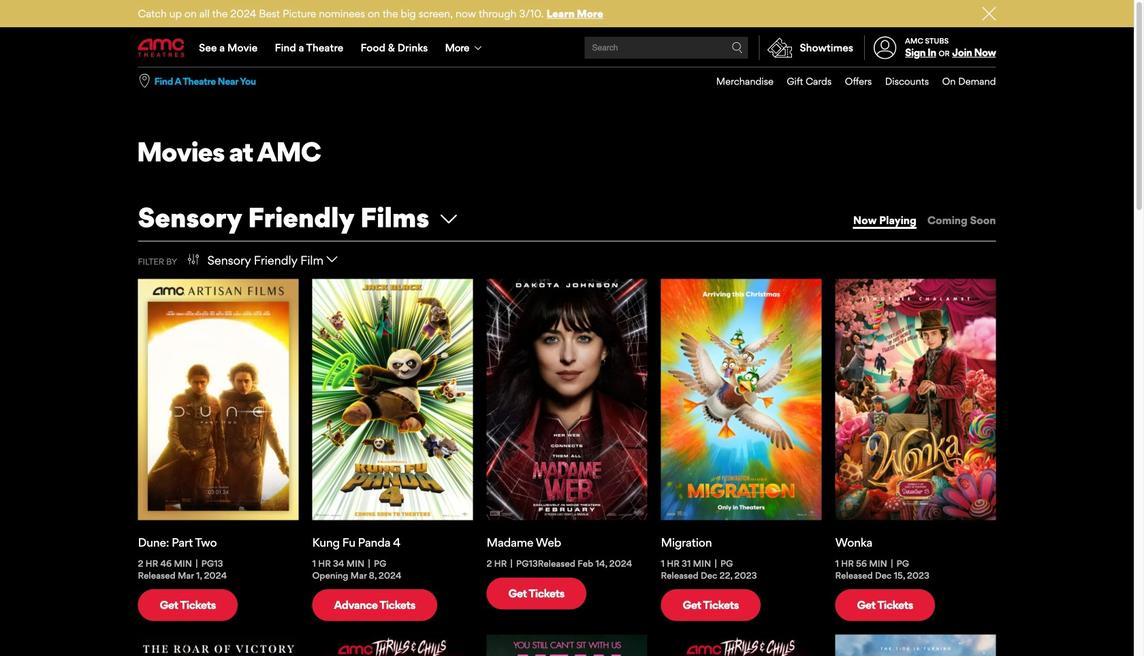 Task type: locate. For each thing, give the bounding box(es) containing it.
submit search icon image
[[732, 42, 743, 53]]

4 menu item from the left
[[873, 67, 930, 95]]

movie poster for wonka image
[[836, 279, 997, 520]]

movie poster for night swim image
[[312, 635, 473, 656]]

cookie consent banner dialog
[[0, 620, 1135, 656]]

search the AMC website text field
[[591, 43, 732, 53]]

movie poster for lisa frankenstein image
[[661, 635, 822, 656]]

movie poster for demon slayer: kimetsu no yaiba - to the hashira training image
[[138, 635, 299, 656]]

0 vertical spatial menu
[[138, 29, 997, 67]]

1 vertical spatial menu
[[703, 67, 997, 95]]

menu item
[[703, 67, 774, 95], [774, 67, 832, 95], [832, 67, 873, 95], [873, 67, 930, 95], [930, 67, 997, 95]]

movie poster for mean girls image
[[487, 635, 648, 656]]

menu
[[138, 29, 997, 67], [703, 67, 997, 95]]

3 menu item from the left
[[832, 67, 873, 95]]

movie poster for migration image
[[661, 279, 822, 520]]

movie poster for aquaman and the lost kingdom image
[[836, 635, 997, 656]]

amc logo image
[[138, 38, 186, 57], [138, 38, 186, 57]]



Task type: vqa. For each thing, say whether or not it's contained in the screenshot.
movie poster for Anyone But You "image"
no



Task type: describe. For each thing, give the bounding box(es) containing it.
1 menu item from the left
[[703, 67, 774, 95]]

5 menu item from the left
[[930, 67, 997, 95]]

2 menu item from the left
[[774, 67, 832, 95]]

user profile image
[[867, 36, 905, 59]]

movie poster for dune: part two image
[[138, 279, 299, 520]]

movie poster for madame web image
[[487, 279, 648, 520]]

movie poster for kung fu panda 4 image
[[312, 279, 473, 520]]

sign in or join amc stubs element
[[865, 29, 997, 67]]

showtimes image
[[760, 35, 800, 60]]



